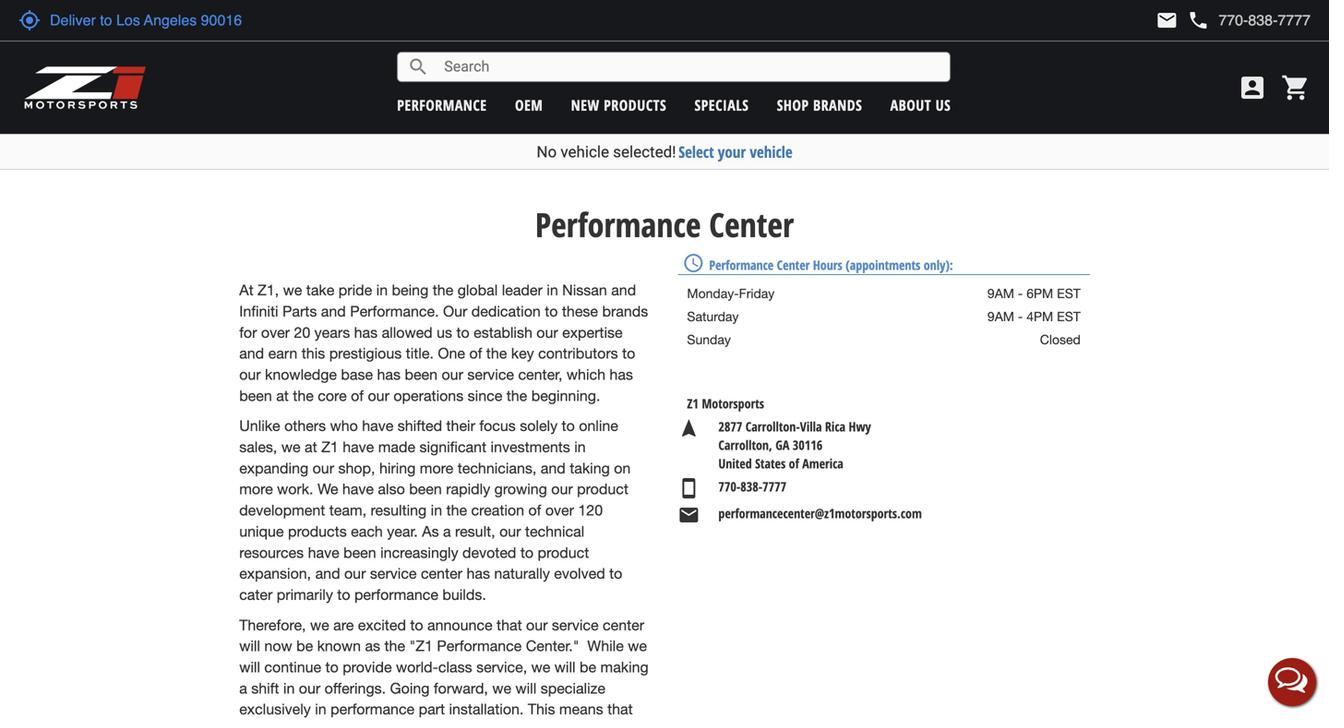 Task type: describe. For each thing, give the bounding box(es) containing it.
our right the that
[[526, 617, 548, 634]]

our down taking
[[552, 481, 573, 498]]

about
[[891, 95, 932, 115]]

shop brands link
[[777, 95, 863, 115]]

contributors
[[538, 345, 618, 362]]

shifted
[[398, 418, 442, 435]]

in up performance.
[[376, 282, 388, 299]]

provide
[[343, 659, 392, 676]]

key
[[511, 345, 534, 362]]

their
[[446, 418, 476, 435]]

at z1, we take pride in being the global leader in nissan and infiniti parts and performance. our dedication to these brands for over 20 years has allowed us to establish our expertise and earn this prestigious title. one of the key contributors to our knowledge base has been our service center, which has been at the core of our operations since the beginning.
[[239, 282, 648, 404]]

growing
[[495, 481, 547, 498]]

- for 4pm
[[1018, 309, 1023, 324]]

hours
[[813, 256, 843, 274]]

specials link
[[695, 95, 749, 115]]

technicians,
[[458, 460, 537, 477]]

nissan
[[563, 282, 607, 299]]

my_location
[[18, 9, 41, 31]]

to right evolved at the left bottom of page
[[610, 565, 623, 582]]

global
[[458, 282, 498, 299]]

monday-
[[687, 286, 739, 301]]

specialize
[[541, 680, 606, 697]]

unique
[[239, 523, 284, 540]]

the down establish
[[486, 345, 507, 362]]

performance center
[[535, 202, 794, 247]]

we up specialize
[[532, 659, 551, 676]]

therefore, we are excited to announce that our service center will now be known as the "z1 performance center."  while we will continue to provide world-class service, we will be making a shift in our offerings. going forward, we will specialize exclusively in performance part installation. this means 
[[239, 617, 649, 719]]

one
[[438, 345, 465, 362]]

performance.
[[350, 303, 439, 320]]

allowed
[[382, 324, 433, 341]]

we
[[318, 481, 338, 498]]

will up shift
[[239, 659, 260, 676]]

of right one
[[470, 345, 482, 362]]

performancecenter@z1motorsports.com
[[719, 505, 922, 522]]

no vehicle selected! select your vehicle
[[537, 141, 793, 163]]

and up years
[[321, 303, 346, 320]]

earn
[[268, 345, 298, 362]]

the down center,
[[507, 387, 528, 404]]

have down shop,
[[342, 481, 374, 498]]

been down each
[[344, 544, 376, 561]]

at inside "at z1, we take pride in being the global leader in nissan and infiniti parts and performance. our dedication to these brands for over 20 years has allowed us to establish our expertise and earn this prestigious title. one of the key contributors to our knowledge base has been our service center, which has been at the core of our operations since the beginning."
[[276, 387, 289, 404]]

america
[[803, 455, 844, 472]]

our down one
[[442, 366, 463, 383]]

the inside therefore, we are excited to announce that our service center will now be known as the "z1 performance center."  while we will continue to provide world-class service, we will be making a shift in our offerings. going forward, we will specialize exclusively in performance part installation. this means
[[385, 638, 405, 655]]

selected!
[[613, 143, 676, 161]]

2877 carrollton-villa rica hwy carrollton, ga 30116 united states of america
[[719, 418, 872, 472]]

1 horizontal spatial vehicle
[[750, 141, 793, 163]]

0 horizontal spatial more
[[239, 481, 273, 498]]

been up unlike
[[239, 387, 272, 404]]

account_box link
[[1234, 73, 1273, 103]]

0 vertical spatial center
[[709, 202, 794, 247]]

excited
[[358, 617, 406, 634]]

1 horizontal spatial performance
[[535, 202, 701, 247]]

rica
[[825, 418, 846, 435]]

over inside "at z1, we take pride in being the global leader in nissan and infiniti parts and performance. our dedication to these brands for over 20 years has allowed us to establish our expertise and earn this prestigious title. one of the key contributors to our knowledge base has been our service center, which has been at the core of our operations since the beginning."
[[261, 324, 290, 341]]

oem link
[[515, 95, 543, 115]]

the up our at top
[[433, 282, 454, 299]]

have up primarily
[[308, 544, 340, 561]]

beginning.
[[532, 387, 601, 404]]

continue
[[264, 659, 321, 676]]

establish
[[474, 324, 533, 341]]

shift
[[251, 680, 279, 697]]

in down 'offerings.'
[[315, 701, 327, 718]]

0 vertical spatial product
[[577, 481, 629, 498]]

shop
[[777, 95, 809, 115]]

been right also
[[409, 481, 442, 498]]

performance inside therefore, we are excited to announce that our service center will now be known as the "z1 performance center."  while we will continue to provide world-class service, we will be making a shift in our offerings. going forward, we will specialize exclusively in performance part installation. this means
[[331, 701, 415, 718]]

resulting
[[371, 502, 427, 519]]

mail link
[[1156, 9, 1179, 31]]

to down expertise at the top of page
[[622, 345, 636, 362]]

mail phone
[[1156, 9, 1210, 31]]

villa
[[800, 418, 822, 435]]

service,
[[477, 659, 527, 676]]

performance inside unlike others who have shifted their focus solely to online sales, we at z1 have made significant investments in expanding our shop, hiring more technicians, and taking on more work. we have also been rapidly growing our product development team, resulting in the creation of over 120 unique products each year. as a result, our technical resources have been increasingly devoted to product expansion, and our service center has naturally evolved to cater primarily to performance builds.
[[355, 586, 439, 603]]

est for 9am - 6pm est
[[1057, 286, 1081, 301]]

9am for 9am - 6pm est
[[988, 286, 1015, 301]]

Search search field
[[430, 53, 950, 81]]

have up shop,
[[343, 439, 374, 456]]

only):
[[924, 256, 954, 274]]

service inside "at z1, we take pride in being the global leader in nissan and infiniti parts and performance. our dedication to these brands for over 20 years has allowed us to establish our expertise and earn this prestigious title. one of the key contributors to our knowledge base has been our service center, which has been at the core of our operations since the beginning."
[[468, 366, 514, 383]]

these
[[562, 303, 598, 320]]

navigation
[[678, 417, 700, 440]]

9am - 6pm est
[[988, 286, 1081, 301]]

knowledge
[[265, 366, 337, 383]]

0 vertical spatial brands
[[814, 95, 863, 115]]

z1 motorsports
[[687, 395, 765, 412]]

performance inside access_time performance center hours (appointments only):
[[710, 256, 774, 274]]

saturday
[[687, 309, 739, 324]]

has up prestigious
[[354, 324, 378, 341]]

performance inside therefore, we are excited to announce that our service center will now be known as the "z1 performance center."  while we will continue to provide world-class service, we will be making a shift in our offerings. going forward, we will specialize exclusively in performance part installation. this means
[[437, 638, 522, 655]]

7777
[[763, 478, 787, 495]]

expansion,
[[239, 565, 311, 582]]

builds.
[[443, 586, 486, 603]]

and down for
[[239, 345, 264, 362]]

which
[[567, 366, 606, 383]]

development
[[239, 502, 325, 519]]

our down for
[[239, 366, 261, 383]]

leader
[[502, 282, 543, 299]]

our up we
[[313, 460, 334, 477]]

team,
[[329, 502, 367, 519]]

and right nissan
[[612, 282, 636, 299]]

friday
[[739, 286, 775, 301]]

over inside unlike others who have shifted their focus solely to online sales, we at z1 have made significant investments in expanding our shop, hiring more technicians, and taking on more work. we have also been rapidly growing our product development team, resulting in the creation of over 120 unique products each year. as a result, our technical resources have been increasingly devoted to product expansion, and our service center has naturally evolved to cater primarily to performance builds.
[[546, 502, 574, 519]]

we left the are
[[310, 617, 329, 634]]

increasingly
[[381, 544, 459, 561]]

performance link
[[397, 95, 487, 115]]

hwy
[[849, 418, 872, 435]]

to left these
[[545, 303, 558, 320]]

about us link
[[891, 95, 951, 115]]

to up "z1
[[410, 617, 424, 634]]

creation
[[471, 502, 525, 519]]

performancecenter@z1motorsports.com link
[[710, 504, 932, 526]]

our down continue
[[299, 680, 321, 697]]

(appointments
[[846, 256, 921, 274]]

about us
[[891, 95, 951, 115]]

in down continue
[[283, 680, 295, 697]]

us
[[936, 95, 951, 115]]

products inside unlike others who have shifted their focus solely to online sales, we at z1 have made significant investments in expanding our shop, hiring more technicians, and taking on more work. we have also been rapidly growing our product development team, resulting in the creation of over 120 unique products each year. as a result, our technical resources have been increasingly devoted to product expansion, and our service center has naturally evolved to cater primarily to performance builds.
[[288, 523, 347, 540]]

z1 inside unlike others who have shifted their focus solely to online sales, we at z1 have made significant investments in expanding our shop, hiring more technicians, and taking on more work. we have also been rapidly growing our product development team, resulting in the creation of over 120 unique products each year. as a result, our technical resources have been increasingly devoted to product expansion, and our service center has naturally evolved to cater primarily to performance builds.
[[321, 439, 339, 456]]

class
[[439, 659, 472, 676]]

shopping_cart link
[[1277, 73, 1311, 103]]

we down service,
[[492, 680, 512, 697]]

solely
[[520, 418, 558, 435]]

specials
[[695, 95, 749, 115]]

carrollton-
[[746, 418, 800, 435]]

4pm
[[1027, 309, 1054, 324]]

carrollton,
[[719, 436, 773, 454]]

new products
[[571, 95, 667, 115]]

in up taking
[[575, 439, 586, 456]]

for
[[239, 324, 257, 341]]

united
[[719, 455, 752, 472]]



Task type: vqa. For each thing, say whether or not it's contained in the screenshot.
who
yes



Task type: locate. For each thing, give the bounding box(es) containing it.
be up continue
[[296, 638, 313, 655]]

unlike
[[239, 418, 280, 435]]

dedication
[[472, 303, 541, 320]]

and up primarily
[[315, 565, 340, 582]]

be
[[296, 638, 313, 655], [580, 659, 597, 676]]

this
[[302, 345, 325, 362]]

our up contributors
[[537, 324, 558, 341]]

770-838-7777
[[719, 478, 787, 495]]

being
[[392, 282, 429, 299]]

1 vertical spatial center
[[777, 256, 810, 274]]

0 vertical spatial over
[[261, 324, 290, 341]]

0 vertical spatial service
[[468, 366, 514, 383]]

1 vertical spatial est
[[1057, 309, 1081, 324]]

will up "this"
[[516, 680, 537, 697]]

has
[[354, 324, 378, 341], [377, 366, 401, 383], [610, 366, 633, 383], [467, 565, 490, 582]]

6pm
[[1027, 286, 1054, 301]]

naturally
[[494, 565, 550, 582]]

0 vertical spatial z1
[[687, 395, 699, 412]]

at
[[276, 387, 289, 404], [305, 439, 317, 456]]

0 horizontal spatial at
[[276, 387, 289, 404]]

that
[[497, 617, 522, 634]]

product
[[577, 481, 629, 498], [538, 544, 589, 561]]

pride
[[339, 282, 372, 299]]

in up as
[[431, 502, 442, 519]]

1 vertical spatial be
[[580, 659, 597, 676]]

center inside therefore, we are excited to announce that our service center will now be known as the "z1 performance center."  while we will continue to provide world-class service, we will be making a shift in our offerings. going forward, we will specialize exclusively in performance part installation. this means
[[603, 617, 645, 634]]

z1 up navigation
[[687, 395, 699, 412]]

brands right shop
[[814, 95, 863, 115]]

search
[[407, 56, 430, 78]]

will left now
[[239, 638, 260, 655]]

operations
[[394, 387, 464, 404]]

oem
[[515, 95, 543, 115]]

been down title.
[[405, 366, 438, 383]]

will up specialize
[[555, 659, 576, 676]]

since
[[468, 387, 503, 404]]

"z1
[[410, 638, 433, 655]]

has inside unlike others who have shifted their focus solely to online sales, we at z1 have made significant investments in expanding our shop, hiring more technicians, and taking on more work. we have also been rapidly growing our product development team, resulting in the creation of over 120 unique products each year. as a result, our technical resources have been increasingly devoted to product expansion, and our service center has naturally evolved to cater primarily to performance builds.
[[467, 565, 490, 582]]

to right solely
[[562, 418, 575, 435]]

products down team,
[[288, 523, 347, 540]]

exclusively
[[239, 701, 311, 718]]

part
[[419, 701, 445, 718]]

are
[[333, 617, 354, 634]]

over
[[261, 324, 290, 341], [546, 502, 574, 519]]

z1 motorsports logo image
[[23, 65, 147, 111]]

1 horizontal spatial service
[[468, 366, 514, 383]]

a inside therefore, we are excited to announce that our service center will now be known as the "z1 performance center."  while we will continue to provide world-class service, we will be making a shift in our offerings. going forward, we will specialize exclusively in performance part installation. this means
[[239, 680, 247, 697]]

- left the 4pm
[[1018, 309, 1023, 324]]

ga
[[776, 436, 790, 454]]

performance down 'offerings.'
[[331, 701, 415, 718]]

of inside 2877 carrollton-villa rica hwy carrollton, ga 30116 united states of america
[[789, 455, 799, 472]]

service inside unlike others who have shifted their focus solely to online sales, we at z1 have made significant investments in expanding our shop, hiring more technicians, and taking on more work. we have also been rapidly growing our product development team, resulting in the creation of over 120 unique products each year. as a result, our technical resources have been increasingly devoted to product expansion, and our service center has naturally evolved to cater primarily to performance builds.
[[370, 565, 417, 582]]

0 vertical spatial center
[[421, 565, 463, 582]]

9am left 6pm
[[988, 286, 1015, 301]]

performance
[[535, 202, 701, 247], [710, 256, 774, 274], [437, 638, 522, 655]]

1 vertical spatial performance
[[710, 256, 774, 274]]

and down the investments
[[541, 460, 566, 477]]

1 est from the top
[[1057, 286, 1081, 301]]

1 9am from the top
[[988, 286, 1015, 301]]

center
[[421, 565, 463, 582], [603, 617, 645, 634]]

brands up expertise at the top of page
[[603, 303, 648, 320]]

of down base
[[351, 387, 364, 404]]

est for 9am - 4pm est
[[1057, 309, 1081, 324]]

center down increasingly
[[421, 565, 463, 582]]

performance down search
[[397, 95, 487, 115]]

our down each
[[344, 565, 366, 582]]

0 vertical spatial -
[[1018, 286, 1023, 301]]

performance up nissan
[[535, 202, 701, 247]]

products
[[604, 95, 667, 115], [288, 523, 347, 540]]

and
[[612, 282, 636, 299], [321, 303, 346, 320], [239, 345, 264, 362], [541, 460, 566, 477], [315, 565, 340, 582]]

shop,
[[338, 460, 375, 477]]

of down ga
[[789, 455, 799, 472]]

product up 120
[[577, 481, 629, 498]]

20
[[294, 324, 311, 341]]

to down known
[[326, 659, 339, 676]]

- left 6pm
[[1018, 286, 1023, 301]]

product down technical
[[538, 544, 589, 561]]

z1,
[[258, 282, 279, 299]]

0 horizontal spatial brands
[[603, 303, 648, 320]]

2 vertical spatial performance
[[331, 701, 415, 718]]

1 horizontal spatial at
[[305, 439, 317, 456]]

1 vertical spatial products
[[288, 523, 347, 540]]

0 vertical spatial performance
[[397, 95, 487, 115]]

our down creation
[[500, 523, 521, 540]]

states
[[755, 455, 786, 472]]

at
[[239, 282, 254, 299]]

offerings.
[[325, 680, 386, 697]]

1 vertical spatial center
[[603, 617, 645, 634]]

est right 6pm
[[1057, 286, 1081, 301]]

the down knowledge
[[293, 387, 314, 404]]

of down growing
[[529, 502, 542, 519]]

vehicle inside no vehicle selected! select your vehicle
[[561, 143, 610, 161]]

center left hours on the right of the page
[[777, 256, 810, 274]]

1 vertical spatial 9am
[[988, 309, 1015, 324]]

1 horizontal spatial a
[[443, 523, 451, 540]]

has down prestigious
[[377, 366, 401, 383]]

1 vertical spatial brands
[[603, 303, 648, 320]]

1 vertical spatial at
[[305, 439, 317, 456]]

more down the significant
[[420, 460, 454, 477]]

be up specialize
[[580, 659, 597, 676]]

to up the are
[[337, 586, 350, 603]]

has down devoted
[[467, 565, 490, 582]]

we inside "at z1, we take pride in being the global leader in nissan and infiniti parts and performance. our dedication to these brands for over 20 years has allowed us to establish our expertise and earn this prestigious title. one of the key contributors to our knowledge base has been our service center, which has been at the core of our operations since the beginning."
[[283, 282, 302, 299]]

center up while
[[603, 617, 645, 634]]

performance up monday-friday
[[710, 256, 774, 274]]

at down others in the left of the page
[[305, 439, 317, 456]]

who
[[330, 418, 358, 435]]

0 horizontal spatial a
[[239, 680, 247, 697]]

a right as
[[443, 523, 451, 540]]

2 horizontal spatial performance
[[710, 256, 774, 274]]

base
[[341, 366, 373, 383]]

0 horizontal spatial over
[[261, 324, 290, 341]]

have up made
[[362, 418, 394, 435]]

at down knowledge
[[276, 387, 289, 404]]

vehicle right no
[[561, 143, 610, 161]]

taking
[[570, 460, 610, 477]]

years
[[315, 324, 350, 341]]

z1
[[687, 395, 699, 412], [321, 439, 339, 456]]

0 horizontal spatial center
[[421, 565, 463, 582]]

in right leader
[[547, 282, 558, 299]]

more
[[420, 460, 454, 477], [239, 481, 273, 498]]

2 - from the top
[[1018, 309, 1023, 324]]

0 horizontal spatial z1
[[321, 439, 339, 456]]

significant
[[420, 439, 487, 456]]

over up earn
[[261, 324, 290, 341]]

sales,
[[239, 439, 277, 456]]

est up the closed
[[1057, 309, 1081, 324]]

0 vertical spatial performance
[[535, 202, 701, 247]]

announce
[[428, 617, 493, 634]]

center,
[[518, 366, 563, 383]]

0 horizontal spatial service
[[370, 565, 417, 582]]

account_box
[[1238, 73, 1268, 103]]

0 vertical spatial products
[[604, 95, 667, 115]]

performance up excited
[[355, 586, 439, 603]]

phone
[[1188, 9, 1210, 31]]

the right as
[[385, 638, 405, 655]]

investments
[[491, 439, 570, 456]]

1 vertical spatial more
[[239, 481, 273, 498]]

the down rapidly
[[447, 502, 467, 519]]

1 horizontal spatial over
[[546, 502, 574, 519]]

closed
[[1040, 332, 1081, 347]]

installation.
[[449, 701, 524, 718]]

take
[[306, 282, 335, 299]]

in
[[376, 282, 388, 299], [547, 282, 558, 299], [575, 439, 586, 456], [431, 502, 442, 519], [283, 680, 295, 697], [315, 701, 327, 718]]

world-
[[396, 659, 439, 676]]

more down expanding
[[239, 481, 273, 498]]

products up selected!
[[604, 95, 667, 115]]

as
[[422, 523, 439, 540]]

service down increasingly
[[370, 565, 417, 582]]

9am for 9am - 4pm est
[[988, 309, 1015, 324]]

838-
[[741, 478, 763, 495]]

z1 down who
[[321, 439, 339, 456]]

2 vertical spatial service
[[552, 617, 599, 634]]

expanding
[[239, 460, 309, 477]]

0 vertical spatial est
[[1057, 286, 1081, 301]]

center up friday
[[709, 202, 794, 247]]

9am - 4pm est
[[988, 309, 1081, 324]]

1 vertical spatial -
[[1018, 309, 1023, 324]]

email
[[678, 504, 700, 526]]

0 vertical spatial more
[[420, 460, 454, 477]]

0 horizontal spatial performance
[[437, 638, 522, 655]]

our down base
[[368, 387, 390, 404]]

our
[[537, 324, 558, 341], [239, 366, 261, 383], [442, 366, 463, 383], [368, 387, 390, 404], [313, 460, 334, 477], [552, 481, 573, 498], [500, 523, 521, 540], [344, 565, 366, 582], [526, 617, 548, 634], [299, 680, 321, 697]]

we down others in the left of the page
[[281, 439, 301, 456]]

1 horizontal spatial be
[[580, 659, 597, 676]]

2 vertical spatial performance
[[437, 638, 522, 655]]

0 vertical spatial at
[[276, 387, 289, 404]]

center inside access_time performance center hours (appointments only):
[[777, 256, 810, 274]]

we inside unlike others who have shifted their focus solely to online sales, we at z1 have made significant investments in expanding our shop, hiring more technicians, and taking on more work. we have also been rapidly growing our product development team, resulting in the creation of over 120 unique products each year. as a result, our technical resources have been increasingly devoted to product expansion, and our service center has naturally evolved to cater primarily to performance builds.
[[281, 439, 301, 456]]

1 - from the top
[[1018, 286, 1023, 301]]

1 horizontal spatial products
[[604, 95, 667, 115]]

1 vertical spatial performance
[[355, 586, 439, 603]]

1 horizontal spatial brands
[[814, 95, 863, 115]]

1 vertical spatial a
[[239, 680, 247, 697]]

1 vertical spatial product
[[538, 544, 589, 561]]

at inside unlike others who have shifted their focus solely to online sales, we at z1 have made significant investments in expanding our shop, hiring more technicians, and taking on more work. we have also been rapidly growing our product development team, resulting in the creation of over 120 unique products each year. as a result, our technical resources have been increasingly devoted to product expansion, and our service center has naturally evolved to cater primarily to performance builds.
[[305, 439, 317, 456]]

access_time performance center hours (appointments only):
[[683, 252, 954, 274]]

over up technical
[[546, 502, 574, 519]]

9am left the 4pm
[[988, 309, 1015, 324]]

has right which
[[610, 366, 633, 383]]

1 horizontal spatial center
[[603, 617, 645, 634]]

0 vertical spatial be
[[296, 638, 313, 655]]

1 vertical spatial z1
[[321, 439, 339, 456]]

0 vertical spatial a
[[443, 523, 451, 540]]

770-
[[719, 478, 741, 495]]

service
[[468, 366, 514, 383], [370, 565, 417, 582], [552, 617, 599, 634]]

rapidly
[[446, 481, 491, 498]]

0 horizontal spatial vehicle
[[561, 143, 610, 161]]

expertise
[[563, 324, 623, 341]]

a left shift
[[239, 680, 247, 697]]

1 horizontal spatial more
[[420, 460, 454, 477]]

monday-friday
[[687, 286, 775, 301]]

1 vertical spatial service
[[370, 565, 417, 582]]

0 vertical spatial 9am
[[988, 286, 1015, 301]]

0 horizontal spatial be
[[296, 638, 313, 655]]

to right the us
[[457, 324, 470, 341]]

2877
[[719, 418, 743, 435]]

0 horizontal spatial products
[[288, 523, 347, 540]]

1 horizontal spatial z1
[[687, 395, 699, 412]]

performance down announce
[[437, 638, 522, 655]]

center inside unlike others who have shifted their focus solely to online sales, we at z1 have made significant investments in expanding our shop, hiring more technicians, and taking on more work. we have also been rapidly growing our product development team, resulting in the creation of over 120 unique products each year. as a result, our technical resources have been increasingly devoted to product expansion, and our service center has naturally evolved to cater primarily to performance builds.
[[421, 565, 463, 582]]

known
[[317, 638, 361, 655]]

120
[[578, 502, 603, 519]]

access_time
[[683, 252, 705, 274]]

we up making
[[628, 638, 647, 655]]

we up parts
[[283, 282, 302, 299]]

1 vertical spatial over
[[546, 502, 574, 519]]

of
[[470, 345, 482, 362], [351, 387, 364, 404], [789, 455, 799, 472], [529, 502, 542, 519]]

30116
[[793, 436, 823, 454]]

means
[[560, 701, 604, 718]]

hiring
[[379, 460, 416, 477]]

2 horizontal spatial service
[[552, 617, 599, 634]]

brands inside "at z1, we take pride in being the global leader in nissan and infiniti parts and performance. our dedication to these brands for over 20 years has allowed us to establish our expertise and earn this prestigious title. one of the key contributors to our knowledge base has been our service center, which has been at the core of our operations since the beginning."
[[603, 303, 648, 320]]

a inside unlike others who have shifted their focus solely to online sales, we at z1 have made significant investments in expanding our shop, hiring more technicians, and taking on more work. we have also been rapidly growing our product development team, resulting in the creation of over 120 unique products each year. as a result, our technical resources have been increasingly devoted to product expansion, and our service center has naturally evolved to cater primarily to performance builds.
[[443, 523, 451, 540]]

mail
[[1156, 9, 1179, 31]]

- for 6pm
[[1018, 286, 1023, 301]]

of inside unlike others who have shifted their focus solely to online sales, we at z1 have made significant investments in expanding our shop, hiring more technicians, and taking on more work. we have also been rapidly growing our product development team, resulting in the creation of over 120 unique products each year. as a result, our technical resources have been increasingly devoted to product expansion, and our service center has naturally evolved to cater primarily to performance builds.
[[529, 502, 542, 519]]

to up the naturally
[[521, 544, 534, 561]]

service up while
[[552, 617, 599, 634]]

vehicle right your
[[750, 141, 793, 163]]

2 9am from the top
[[988, 309, 1015, 324]]

shop brands
[[777, 95, 863, 115]]

your
[[718, 141, 746, 163]]

phone link
[[1188, 9, 1311, 31]]

service up since
[[468, 366, 514, 383]]

service inside therefore, we are excited to announce that our service center will now be known as the "z1 performance center."  while we will continue to provide world-class service, we will be making a shift in our offerings. going forward, we will specialize exclusively in performance part installation. this means
[[552, 617, 599, 634]]

the inside unlike others who have shifted their focus solely to online sales, we at z1 have made significant investments in expanding our shop, hiring more technicians, and taking on more work. we have also been rapidly growing our product development team, resulting in the creation of over 120 unique products each year. as a result, our technical resources have been increasingly devoted to product expansion, and our service center has naturally evolved to cater primarily to performance builds.
[[447, 502, 467, 519]]

title.
[[406, 345, 434, 362]]

2 est from the top
[[1057, 309, 1081, 324]]



